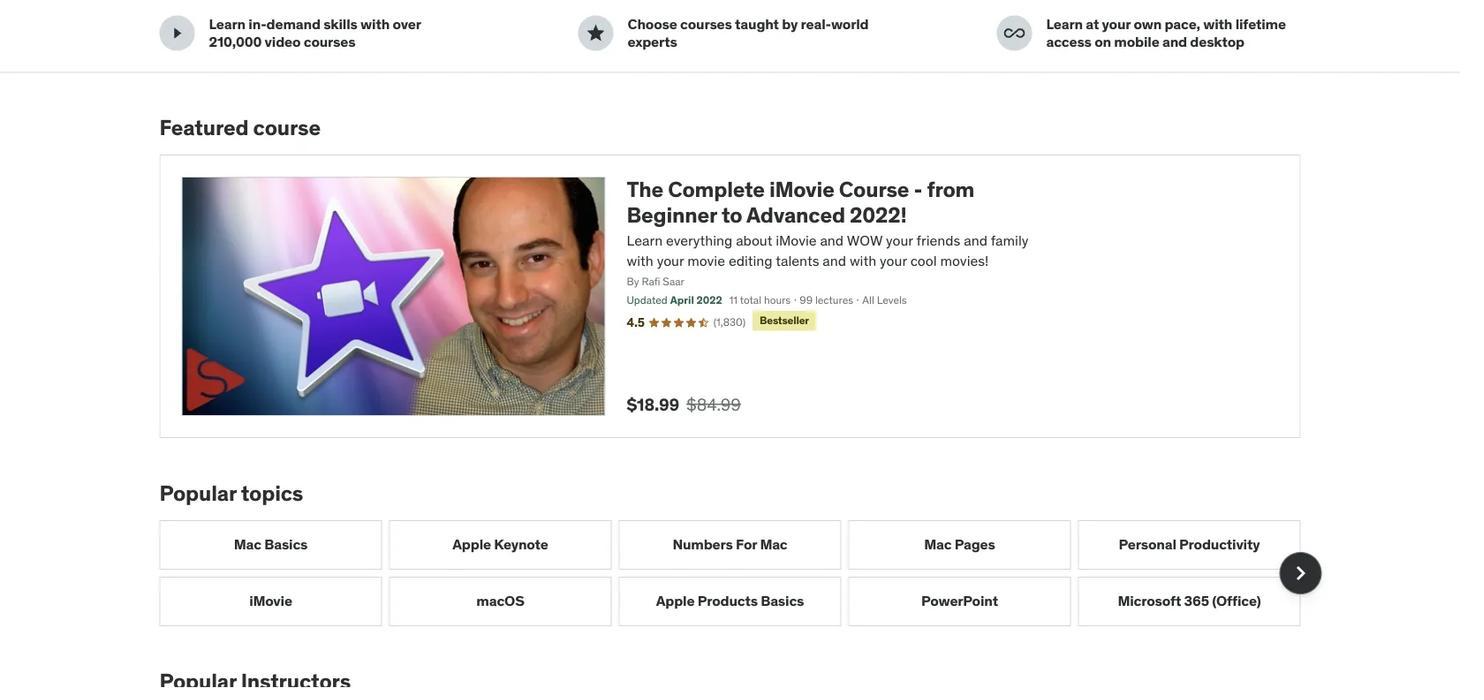 Task type: vqa. For each thing, say whether or not it's contained in the screenshot.
the free in the TRY PERSONAL PLAN FOR FREE link
no



Task type: describe. For each thing, give the bounding box(es) containing it.
and right talents
[[823, 251, 846, 270]]

courses inside choose courses taught by real-world experts
[[680, 15, 732, 33]]

pages
[[955, 536, 995, 554]]

video
[[265, 32, 301, 50]]

2 mac from the left
[[760, 536, 788, 554]]

carousel element
[[159, 520, 1322, 626]]

mac basics link
[[159, 520, 382, 570]]

world
[[831, 15, 869, 33]]

movies!
[[940, 251, 989, 270]]

numbers
[[673, 536, 733, 554]]

to
[[722, 201, 742, 228]]

11
[[729, 293, 738, 307]]

taught
[[735, 15, 779, 33]]

mac for mac pages
[[924, 536, 952, 554]]

keynote
[[494, 536, 548, 554]]

and left wow
[[820, 232, 844, 250]]

(1,830)
[[714, 315, 746, 329]]

learn in-demand skills with over 210,000 video courses
[[209, 15, 421, 50]]

pace,
[[1165, 15, 1201, 33]]

personal productivity
[[1119, 536, 1260, 554]]

learn for learn in-demand skills with over 210,000 video courses
[[209, 15, 246, 33]]

demand
[[266, 15, 321, 33]]

your inside learn at your own pace, with lifetime access on mobile and desktop
[[1102, 15, 1131, 33]]

course
[[253, 114, 321, 141]]

99
[[800, 293, 813, 307]]

all levels
[[863, 293, 907, 307]]

bestseller
[[760, 314, 809, 327]]

the complete imovie course - from beginner to advanced 2022! learn everything about imovie and wow your friends and family with your movie editing talents and with your cool movies! by rafi saar
[[627, 176, 1029, 288]]

0 vertical spatial imovie
[[769, 176, 835, 202]]

by
[[782, 15, 798, 33]]

in-
[[249, 15, 266, 33]]

mac for mac basics
[[234, 536, 261, 554]]

products
[[698, 592, 758, 610]]

2022!
[[850, 201, 907, 228]]

with inside learn in-demand skills with over 210,000 video courses
[[361, 15, 390, 33]]

skills
[[323, 15, 358, 33]]

choose
[[628, 15, 677, 33]]

powerpoint link
[[849, 577, 1071, 626]]

210,000
[[209, 32, 262, 50]]

$84.99
[[687, 394, 741, 415]]

popular
[[159, 480, 236, 506]]

beginner
[[627, 201, 717, 228]]

personal
[[1119, 536, 1177, 554]]

your up saar
[[657, 251, 684, 270]]

editing
[[729, 251, 773, 270]]

updated april 2022
[[627, 293, 722, 307]]

imovie link
[[159, 577, 382, 626]]

featured
[[159, 114, 249, 141]]

access
[[1046, 32, 1092, 50]]

$18.99 $84.99
[[627, 394, 741, 415]]

own
[[1134, 15, 1162, 33]]

saar
[[663, 275, 685, 288]]

with inside learn at your own pace, with lifetime access on mobile and desktop
[[1203, 15, 1233, 33]]

levels
[[877, 293, 907, 307]]

about
[[736, 232, 773, 250]]

friends
[[917, 232, 961, 250]]

april
[[670, 293, 694, 307]]

2022
[[697, 293, 722, 307]]

complete
[[668, 176, 765, 202]]

365
[[1184, 592, 1209, 610]]

medium image
[[1004, 22, 1025, 44]]

(office)
[[1212, 592, 1261, 610]]

by
[[627, 275, 639, 288]]

experts
[[628, 32, 677, 50]]

on
[[1095, 32, 1111, 50]]

microsoft 365 (office)
[[1118, 592, 1261, 610]]

all
[[863, 293, 874, 307]]

over
[[393, 15, 421, 33]]

your up cool
[[886, 232, 913, 250]]

your left cool
[[880, 251, 907, 270]]

advanced
[[747, 201, 845, 228]]

the
[[627, 176, 663, 202]]

wow
[[847, 232, 883, 250]]



Task type: locate. For each thing, give the bounding box(es) containing it.
0 vertical spatial apple
[[453, 536, 491, 554]]

imovie inside carousel element
[[249, 592, 292, 610]]

topics
[[241, 480, 303, 506]]

with left over
[[361, 15, 390, 33]]

11 total hours
[[729, 293, 791, 307]]

desktop
[[1190, 32, 1245, 50]]

popular topics
[[159, 480, 303, 506]]

your right at
[[1102, 15, 1131, 33]]

medium image left 210,000
[[167, 22, 188, 44]]

macos link
[[389, 577, 612, 626]]

everything
[[666, 232, 733, 250]]

personal productivity link
[[1078, 520, 1301, 570]]

apple inside the apple keynote link
[[453, 536, 491, 554]]

basics
[[264, 536, 308, 554], [761, 592, 804, 610]]

0 horizontal spatial mac
[[234, 536, 261, 554]]

courses left taught
[[680, 15, 732, 33]]

mac
[[234, 536, 261, 554], [760, 536, 788, 554], [924, 536, 952, 554]]

basics right products
[[761, 592, 804, 610]]

imovie
[[769, 176, 835, 202], [776, 232, 817, 250], [249, 592, 292, 610]]

courses right video
[[304, 32, 356, 50]]

1 vertical spatial basics
[[761, 592, 804, 610]]

for
[[736, 536, 757, 554]]

mac left pages
[[924, 536, 952, 554]]

courses
[[680, 15, 732, 33], [304, 32, 356, 50]]

microsoft
[[1118, 592, 1181, 610]]

2 vertical spatial imovie
[[249, 592, 292, 610]]

updated
[[627, 293, 668, 307]]

learn inside learn in-demand skills with over 210,000 video courses
[[209, 15, 246, 33]]

1 horizontal spatial basics
[[761, 592, 804, 610]]

learn
[[209, 15, 246, 33], [1046, 15, 1083, 33], [627, 232, 663, 250]]

0 horizontal spatial apple
[[453, 536, 491, 554]]

and up "movies!"
[[964, 232, 988, 250]]

real-
[[801, 15, 831, 33]]

1 horizontal spatial medium image
[[585, 22, 606, 44]]

course
[[839, 176, 909, 202]]

mac pages link
[[849, 520, 1071, 570]]

featured course
[[159, 114, 321, 141]]

apple keynote link
[[389, 520, 612, 570]]

and inside learn at your own pace, with lifetime access on mobile and desktop
[[1163, 32, 1187, 50]]

2 horizontal spatial mac
[[924, 536, 952, 554]]

2 horizontal spatial learn
[[1046, 15, 1083, 33]]

at
[[1086, 15, 1099, 33]]

total
[[740, 293, 762, 307]]

1 vertical spatial imovie
[[776, 232, 817, 250]]

learn inside learn at your own pace, with lifetime access on mobile and desktop
[[1046, 15, 1083, 33]]

2 medium image from the left
[[585, 22, 606, 44]]

numbers for mac
[[673, 536, 788, 554]]

numbers for mac link
[[619, 520, 841, 570]]

learn inside the complete imovie course - from beginner to advanced 2022! learn everything about imovie and wow your friends and family with your movie editing talents and with your cool movies! by rafi saar
[[627, 232, 663, 250]]

4.5
[[627, 314, 645, 330]]

1 mac from the left
[[234, 536, 261, 554]]

talents
[[776, 251, 819, 270]]

medium image left 'experts'
[[585, 22, 606, 44]]

productivity
[[1179, 536, 1260, 554]]

powerpoint
[[921, 592, 998, 610]]

medium image
[[167, 22, 188, 44], [585, 22, 606, 44]]

apple left products
[[656, 592, 695, 610]]

imovie down mac basics link
[[249, 592, 292, 610]]

microsoft 365 (office) link
[[1078, 577, 1301, 626]]

1 horizontal spatial courses
[[680, 15, 732, 33]]

basics down topics
[[264, 536, 308, 554]]

hours
[[764, 293, 791, 307]]

3 mac from the left
[[924, 536, 952, 554]]

with right pace,
[[1203, 15, 1233, 33]]

from
[[927, 176, 975, 202]]

apple inside apple products basics link
[[656, 592, 695, 610]]

medium image for choose
[[585, 22, 606, 44]]

99 lectures
[[800, 293, 853, 307]]

cool
[[910, 251, 937, 270]]

with down wow
[[850, 251, 877, 270]]

rafi
[[642, 275, 660, 288]]

learn at your own pace, with lifetime access on mobile and desktop
[[1046, 15, 1286, 50]]

apple keynote
[[453, 536, 548, 554]]

mac right for
[[760, 536, 788, 554]]

next image
[[1287, 559, 1315, 587]]

with
[[361, 15, 390, 33], [1203, 15, 1233, 33], [627, 251, 654, 270], [850, 251, 877, 270]]

0 vertical spatial basics
[[264, 536, 308, 554]]

choose courses taught by real-world experts
[[628, 15, 869, 50]]

learn down beginner
[[627, 232, 663, 250]]

1 horizontal spatial learn
[[627, 232, 663, 250]]

lectures
[[815, 293, 853, 307]]

imovie up talents
[[776, 232, 817, 250]]

and
[[1163, 32, 1187, 50], [820, 232, 844, 250], [964, 232, 988, 250], [823, 251, 846, 270]]

movie
[[687, 251, 725, 270]]

with up by
[[627, 251, 654, 270]]

0 horizontal spatial learn
[[209, 15, 246, 33]]

mac pages
[[924, 536, 995, 554]]

family
[[991, 232, 1029, 250]]

lifetime
[[1236, 15, 1286, 33]]

mac basics
[[234, 536, 308, 554]]

1 horizontal spatial apple
[[656, 592, 695, 610]]

apple
[[453, 536, 491, 554], [656, 592, 695, 610]]

learn left at
[[1046, 15, 1083, 33]]

and right own
[[1163, 32, 1187, 50]]

apple for apple products basics
[[656, 592, 695, 610]]

apple products basics link
[[619, 577, 841, 626]]

1 horizontal spatial mac
[[760, 536, 788, 554]]

courses inside learn in-demand skills with over 210,000 video courses
[[304, 32, 356, 50]]

0 horizontal spatial basics
[[264, 536, 308, 554]]

mobile
[[1114, 32, 1160, 50]]

$18.99
[[627, 394, 679, 415]]

-
[[914, 176, 923, 202]]

medium image for learn
[[167, 22, 188, 44]]

learn for learn at your own pace, with lifetime access on mobile and desktop
[[1046, 15, 1083, 33]]

apple for apple keynote
[[453, 536, 491, 554]]

learn left in-
[[209, 15, 246, 33]]

1 vertical spatial apple
[[656, 592, 695, 610]]

mac down popular topics
[[234, 536, 261, 554]]

1 medium image from the left
[[167, 22, 188, 44]]

apple left keynote
[[453, 536, 491, 554]]

your
[[1102, 15, 1131, 33], [886, 232, 913, 250], [657, 251, 684, 270], [880, 251, 907, 270]]

macos
[[476, 592, 524, 610]]

apple products basics
[[656, 592, 804, 610]]

0 horizontal spatial courses
[[304, 32, 356, 50]]

0 horizontal spatial medium image
[[167, 22, 188, 44]]

imovie up about
[[769, 176, 835, 202]]



